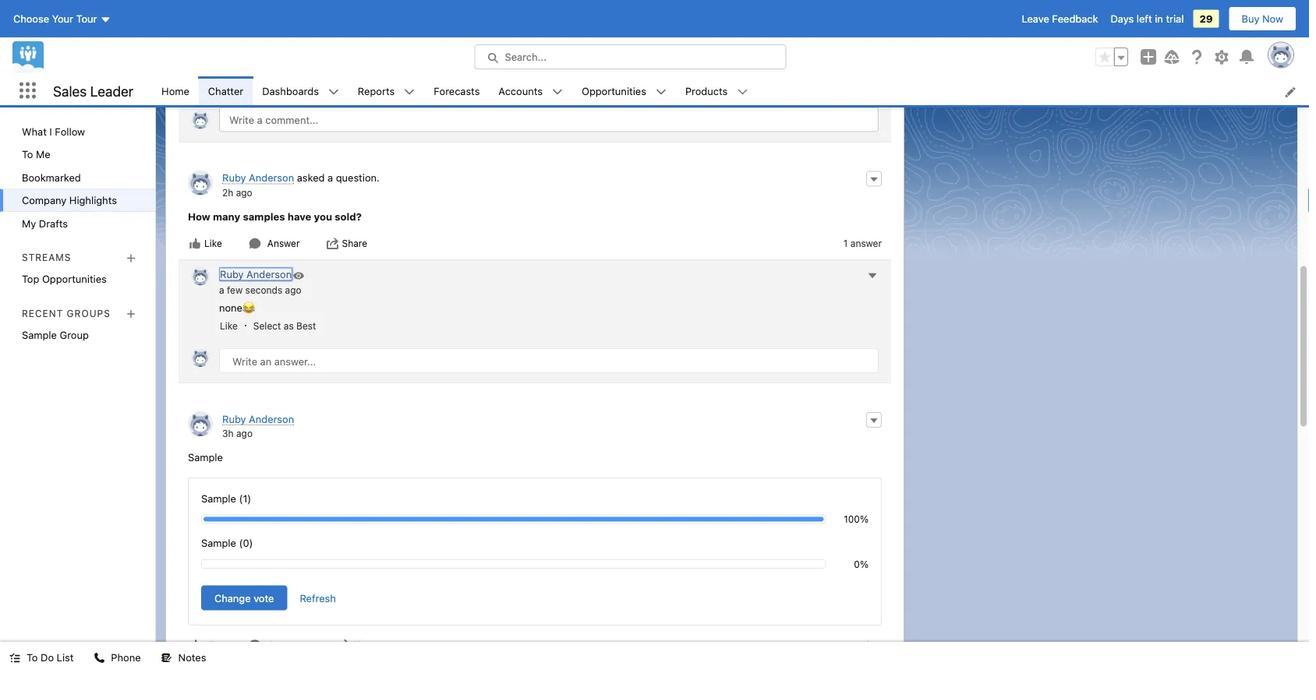 Task type: describe. For each thing, give the bounding box(es) containing it.
accounts list item
[[489, 76, 572, 105]]

home
[[162, 85, 189, 97]]

reports
[[358, 85, 395, 97]]

anderson for ruby anderson
[[247, 269, 292, 280]]

like button for 1 view
[[188, 639, 223, 653]]

1 vertical spatial ruby anderson image
[[191, 267, 210, 286]]

sample for sample group
[[22, 329, 57, 341]]

bookmarked
[[22, 172, 81, 183]]

0
[[243, 538, 249, 549]]

ruby for ruby anderson
[[220, 269, 244, 280]]

sample group link
[[0, 324, 155, 347]]

anderson for ruby anderson 3h ago
[[249, 413, 294, 425]]

3h ago link
[[222, 429, 253, 440]]

my
[[22, 218, 36, 229]]

my drafts
[[22, 218, 68, 229]]

do
[[41, 652, 54, 664]]

products link
[[676, 76, 737, 105]]

text default image inside dashboards list item
[[328, 86, 339, 97]]

like button for 1 answer
[[188, 237, 223, 251]]

days left in trial
[[1111, 13, 1184, 25]]

choose your tour
[[13, 13, 97, 25]]

text default image inside opportunities list item
[[656, 86, 667, 97]]

feedback
[[1052, 13, 1098, 25]]

accounts
[[499, 85, 543, 97]]

ago for few
[[285, 285, 301, 296]]

anderson for ruby anderson asked a question. 2h ago
[[249, 172, 294, 184]]

1 answer status
[[844, 237, 882, 251]]

list
[[57, 652, 74, 664]]

to do list button
[[0, 643, 83, 674]]

now
[[1263, 13, 1284, 25]]

select as best button
[[253, 321, 317, 332]]

sample for sample
[[188, 452, 223, 464]]

company highlights link
[[0, 189, 155, 212]]

sample group
[[22, 329, 89, 341]]

leave feedback link
[[1022, 13, 1098, 25]]

accounts link
[[489, 76, 552, 105]]

text default image up notes
[[189, 640, 201, 652]]

few
[[227, 285, 243, 296]]

ruby anderson asked a question. 2h ago
[[222, 172, 380, 198]]

leader
[[90, 82, 133, 99]]

forecasts link
[[424, 76, 489, 105]]

have
[[288, 211, 311, 222]]

what
[[22, 126, 47, 137]]

dashboards
[[262, 85, 319, 97]]

choose
[[13, 13, 49, 25]]

) for sample ( 0 )
[[249, 538, 253, 549]]

ago inside ruby anderson asked a question. 2h ago
[[236, 187, 252, 198]]

1 for 1 answer
[[844, 238, 848, 249]]

refresh
[[300, 593, 336, 604]]

chatter link
[[199, 76, 253, 105]]

change vote
[[214, 593, 274, 604]]

your
[[52, 13, 73, 25]]

select as best
[[253, 321, 316, 332]]

you
[[314, 211, 332, 222]]

like for 1 view
[[204, 640, 222, 651]]

3h
[[222, 429, 234, 440]]

text default image down how
[[189, 237, 201, 250]]

share button for 1 answer
[[326, 237, 368, 251]]

bookmarked link
[[0, 166, 155, 189]]

1 vertical spatial a
[[219, 285, 224, 296]]

buy now
[[1242, 13, 1284, 25]]

( for 1
[[239, 493, 243, 505]]

leave
[[1022, 13, 1049, 25]]

select
[[253, 321, 281, 332]]

notes button
[[152, 643, 216, 674]]

text default image inside ruby anderson, 3h ago element
[[337, 640, 349, 652]]

groups
[[67, 308, 111, 319]]

streams link
[[22, 252, 71, 263]]

as
[[284, 321, 294, 332]]

2h ago link
[[222, 187, 252, 198]]

to for to me
[[22, 149, 33, 160]]

ruby anderson, 3h ago element
[[179, 402, 891, 662]]

ago for anderson
[[236, 429, 253, 440]]

forecasts
[[434, 85, 480, 97]]

days
[[1111, 13, 1134, 25]]

trial
[[1166, 13, 1184, 25]]

1 vertical spatial ruby anderson image
[[188, 412, 213, 437]]

sales leader
[[53, 82, 133, 99]]

products list item
[[676, 76, 758, 105]]

0 vertical spatial ruby anderson image
[[188, 170, 213, 195]]

2 vertical spatial ruby anderson image
[[191, 349, 210, 367]]

change
[[214, 593, 251, 604]]

opportunities inside list item
[[582, 85, 646, 97]]

ruby anderson
[[220, 269, 292, 280]]

buy now button
[[1229, 6, 1297, 31]]

ruby for ruby anderson asked a question. 2h ago
[[222, 172, 246, 184]]

1 vertical spatial like button
[[219, 321, 239, 332]]

0 vertical spatial ruby anderson link
[[222, 172, 294, 184]]

highlights
[[69, 195, 117, 206]]

reports link
[[349, 76, 404, 105]]

streams
[[22, 252, 71, 263]]

sample ( 0 )
[[201, 538, 253, 549]]

sample for sample ( 0 )
[[201, 538, 236, 549]]

what i follow
[[22, 126, 85, 137]]

many
[[213, 211, 240, 222]]

tour
[[76, 13, 97, 25]]

answer
[[851, 238, 882, 249]]

1 vertical spatial ruby anderson link
[[219, 268, 293, 281]]

follow
[[55, 126, 85, 137]]

Write an answer... text field
[[219, 349, 879, 374]]

text default image inside answer button
[[249, 237, 261, 250]]

home link
[[152, 76, 199, 105]]

recent
[[22, 308, 63, 319]]



Task type: vqa. For each thing, say whether or not it's contained in the screenshot.
many
yes



Task type: locate. For each thing, give the bounding box(es) containing it.
) down sample ( 1 )
[[249, 538, 253, 549]]

company
[[22, 195, 66, 206]]

share button inside ruby anderson, 3h ago element
[[336, 639, 378, 653]]

company highlights
[[22, 195, 117, 206]]

text default image inside reports list item
[[404, 86, 415, 97]]

1 view
[[855, 640, 882, 651]]

opportunities down streams
[[42, 273, 107, 285]]

group
[[1096, 48, 1128, 66]]

ago right 2h
[[236, 187, 252, 198]]

to me
[[22, 149, 50, 160]]

text default image left notes
[[161, 653, 172, 664]]

text default image for to do list
[[9, 653, 20, 664]]

leave feedback
[[1022, 13, 1098, 25]]

0 vertical spatial like button
[[188, 237, 223, 251]]

1 vertical spatial ruby
[[220, 269, 244, 280]]

( down sample ( 1 )
[[239, 538, 243, 549]]

text default image
[[328, 86, 339, 97], [404, 86, 415, 97], [552, 86, 563, 97], [737, 86, 748, 97], [189, 237, 201, 250], [249, 237, 261, 250], [189, 640, 201, 652], [249, 640, 261, 652], [161, 653, 172, 664]]

to
[[22, 149, 33, 160], [27, 652, 38, 664]]

i
[[49, 126, 52, 137]]

like inside ruby anderson, 2h ago element
[[204, 238, 222, 249]]

like up notes
[[204, 640, 222, 651]]

sample up sample ( 0 ) on the bottom left of page
[[201, 493, 236, 505]]

seconds
[[245, 285, 282, 296]]

0 horizontal spatial a
[[219, 285, 224, 296]]

2 vertical spatial ruby
[[222, 413, 246, 425]]

a right the asked
[[328, 172, 333, 184]]

me
[[36, 149, 50, 160]]

like button down none😂
[[219, 321, 239, 332]]

change vote button
[[201, 586, 287, 611]]

) up 0
[[248, 493, 251, 505]]

0 vertical spatial to
[[22, 149, 33, 160]]

1 vertical spatial )
[[249, 538, 253, 549]]

sold?
[[335, 211, 362, 222]]

text default image up "write a comment..." text field
[[552, 86, 563, 97]]

drafts
[[39, 218, 68, 229]]

recent groups
[[22, 308, 111, 319]]

text default image inside to do list button
[[9, 653, 20, 664]]

ruby up few
[[220, 269, 244, 280]]

text default image inside accounts list item
[[552, 86, 563, 97]]

1 inside status
[[844, 238, 848, 249]]

anderson up 3h ago link
[[249, 413, 294, 425]]

2 vertical spatial ruby anderson link
[[222, 413, 294, 426]]

search...
[[505, 51, 547, 63]]

list containing home
[[152, 76, 1309, 105]]

a
[[328, 172, 333, 184], [219, 285, 224, 296]]

left
[[1137, 13, 1152, 25]]

sample for sample ( 1 )
[[201, 493, 236, 505]]

0%
[[854, 559, 869, 570]]

text default image for share
[[326, 237, 339, 250]]

text default image for phone
[[94, 653, 105, 664]]

ago right 3h
[[236, 429, 253, 440]]

text default image inside products list item
[[737, 86, 748, 97]]

a left few
[[219, 285, 224, 296]]

2 ( from the top
[[239, 538, 243, 549]]

question.
[[336, 172, 380, 184]]

sample down recent
[[22, 329, 57, 341]]

0 vertical spatial like
[[204, 238, 222, 249]]

text default image right reports
[[404, 86, 415, 97]]

how
[[188, 211, 210, 222]]

to for to do list
[[27, 652, 38, 664]]

share button down sold?
[[326, 237, 368, 251]]

1 vertical spatial anderson
[[247, 269, 292, 280]]

phone button
[[85, 643, 150, 674]]

ruby anderson link up a few seconds ago
[[219, 268, 293, 281]]

29
[[1200, 13, 1213, 25]]

text default image inside notes button
[[161, 653, 172, 664]]

(
[[239, 493, 243, 505], [239, 538, 243, 549]]

0 horizontal spatial 1
[[243, 493, 248, 505]]

text default image right products
[[737, 86, 748, 97]]

ruby for ruby anderson 3h ago
[[222, 413, 246, 425]]

1 left view
[[855, 640, 859, 651]]

share
[[342, 238, 367, 249], [352, 640, 378, 651]]

ruby anderson 3h ago
[[222, 413, 294, 440]]

sample down 3h
[[188, 452, 223, 464]]

( for 0
[[239, 538, 243, 549]]

in
[[1155, 13, 1163, 25]]

1 for 1 view
[[855, 640, 859, 651]]

share button
[[326, 237, 368, 251], [336, 639, 378, 653]]

0 vertical spatial share
[[342, 238, 367, 249]]

ruby anderson link
[[222, 172, 294, 184], [219, 268, 293, 281], [222, 413, 294, 426]]

0 vertical spatial opportunities
[[582, 85, 646, 97]]

what i follow link
[[0, 120, 155, 143]]

reports list item
[[349, 76, 424, 105]]

how many samples have you sold?
[[188, 211, 362, 222]]

1 vertical spatial ago
[[285, 285, 301, 296]]

0 vertical spatial 1
[[844, 238, 848, 249]]

2h
[[222, 187, 233, 198]]

ruby anderson image down home link
[[191, 110, 210, 129]]

1 horizontal spatial a
[[328, 172, 333, 184]]

products
[[685, 85, 728, 97]]

like button
[[188, 237, 223, 251], [219, 321, 239, 332], [188, 639, 223, 653]]

0 vertical spatial ruby anderson image
[[191, 110, 210, 129]]

recent groups link
[[22, 308, 111, 319]]

sample
[[22, 329, 57, 341], [188, 452, 223, 464], [201, 493, 236, 505], [201, 538, 236, 549]]

none😂
[[219, 302, 253, 314]]

0 vertical spatial anderson
[[249, 172, 294, 184]]

ruby anderson image
[[188, 170, 213, 195], [191, 267, 210, 286], [191, 349, 210, 367]]

to inside to me link
[[22, 149, 33, 160]]

text default image down the vote
[[249, 640, 261, 652]]

answer button
[[248, 237, 301, 251]]

search... button
[[475, 44, 786, 69]]

list
[[152, 76, 1309, 105]]

to do list
[[27, 652, 74, 664]]

share button for 1 view
[[336, 639, 378, 653]]

1 horizontal spatial 1
[[844, 238, 848, 249]]

0 horizontal spatial opportunities
[[42, 273, 107, 285]]

1
[[844, 238, 848, 249], [243, 493, 248, 505], [855, 640, 859, 651]]

ago
[[236, 187, 252, 198], [285, 285, 301, 296], [236, 429, 253, 440]]

dashboards list item
[[253, 76, 349, 105]]

1 left answer at right
[[844, 238, 848, 249]]

text default image
[[656, 86, 667, 97], [326, 237, 339, 250], [337, 640, 349, 652], [9, 653, 20, 664], [94, 653, 105, 664]]

asked
[[297, 172, 325, 184]]

ruby anderson image
[[191, 110, 210, 129], [188, 412, 213, 437]]

anderson up the 2h ago link at the left of the page
[[249, 172, 294, 184]]

2 vertical spatial 1
[[855, 640, 859, 651]]

like down none😂
[[220, 321, 238, 332]]

1 vertical spatial like
[[220, 321, 238, 332]]

1 horizontal spatial opportunities
[[582, 85, 646, 97]]

to inside to do list button
[[27, 652, 38, 664]]

( up 0
[[239, 493, 243, 505]]

a inside ruby anderson asked a question. 2h ago
[[328, 172, 333, 184]]

2 vertical spatial anderson
[[249, 413, 294, 425]]

1 vertical spatial 1
[[243, 493, 248, 505]]

like inside ruby anderson, 3h ago element
[[204, 640, 222, 651]]

ruby
[[222, 172, 246, 184], [220, 269, 244, 280], [222, 413, 246, 425]]

share inside ruby anderson, 3h ago element
[[352, 640, 378, 651]]

0 vertical spatial )
[[248, 493, 251, 505]]

ruby inside ruby anderson 3h ago
[[222, 413, 246, 425]]

1 vertical spatial share
[[352, 640, 378, 651]]

0 vertical spatial (
[[239, 493, 243, 505]]

top
[[22, 273, 39, 285]]

text default image inside ruby anderson, 2h ago element
[[326, 237, 339, 250]]

1 vertical spatial to
[[27, 652, 38, 664]]

1 vertical spatial opportunities
[[42, 273, 107, 285]]

) for sample ( 1 )
[[248, 493, 251, 505]]

my drafts link
[[0, 212, 155, 235]]

like button down the change
[[188, 639, 223, 653]]

1 vertical spatial share button
[[336, 639, 378, 653]]

0 vertical spatial ruby
[[222, 172, 246, 184]]

ruby up 3h ago link
[[222, 413, 246, 425]]

sales
[[53, 82, 87, 99]]

1 vertical spatial (
[[239, 538, 243, 549]]

share inside ruby anderson, 2h ago element
[[342, 238, 367, 249]]

anderson inside ruby anderson 3h ago
[[249, 413, 294, 425]]

notes
[[178, 652, 206, 664]]

text default image inside phone 'button'
[[94, 653, 105, 664]]

ruby anderson link up the 2h ago link at the left of the page
[[222, 172, 294, 184]]

2 vertical spatial ago
[[236, 429, 253, 440]]

like button inside ruby anderson, 2h ago element
[[188, 237, 223, 251]]

ruby inside ruby anderson asked a question. 2h ago
[[222, 172, 246, 184]]

ruby anderson image left 3h
[[188, 412, 213, 437]]

)
[[248, 493, 251, 505], [249, 538, 253, 549]]

anderson up the seconds on the left of page
[[247, 269, 292, 280]]

to me link
[[0, 143, 155, 166]]

like button down how
[[188, 237, 223, 251]]

0 vertical spatial ago
[[236, 187, 252, 198]]

2 horizontal spatial 1
[[855, 640, 859, 651]]

share button down refresh
[[336, 639, 378, 653]]

top opportunities
[[22, 273, 107, 285]]

0 vertical spatial a
[[328, 172, 333, 184]]

opportunities list item
[[572, 76, 676, 105]]

like down many
[[204, 238, 222, 249]]

1 up 0
[[243, 493, 248, 505]]

1 ( from the top
[[239, 493, 243, 505]]

100%
[[844, 514, 869, 525]]

chatter
[[208, 85, 243, 97]]

ago right the seconds on the left of page
[[285, 285, 301, 296]]

2 vertical spatial like
[[204, 640, 222, 651]]

text default image left answer at the left
[[249, 237, 261, 250]]

buy
[[1242, 13, 1260, 25]]

vote
[[254, 593, 274, 604]]

text default image left "reports" link
[[328, 86, 339, 97]]

view
[[862, 640, 882, 651]]

opportunities down search... button
[[582, 85, 646, 97]]

ruby anderson, 2h ago element
[[179, 161, 891, 260]]

samples
[[243, 211, 285, 222]]

top opportunities link
[[0, 268, 155, 291]]

anderson inside ruby anderson asked a question. 2h ago
[[249, 172, 294, 184]]

like for 1 answer
[[204, 238, 222, 249]]

to left me
[[22, 149, 33, 160]]

share button inside ruby anderson, 2h ago element
[[326, 237, 368, 251]]

ruby anderson link up 3h ago link
[[222, 413, 294, 426]]

like button inside ruby anderson, 3h ago element
[[188, 639, 223, 653]]

refresh link
[[300, 593, 336, 604]]

answer
[[267, 238, 300, 249]]

Write a comment... text field
[[219, 107, 879, 132]]

1 answer
[[844, 238, 882, 249]]

choose your tour button
[[12, 6, 112, 31]]

to left "do"
[[27, 652, 38, 664]]

ago inside ruby anderson 3h ago
[[236, 429, 253, 440]]

sample left 0
[[201, 538, 236, 549]]

2 vertical spatial like button
[[188, 639, 223, 653]]

sample ( 1 )
[[201, 493, 251, 505]]

ruby up the 2h ago link at the left of the page
[[222, 172, 246, 184]]

best
[[296, 321, 316, 332]]

0 vertical spatial share button
[[326, 237, 368, 251]]



